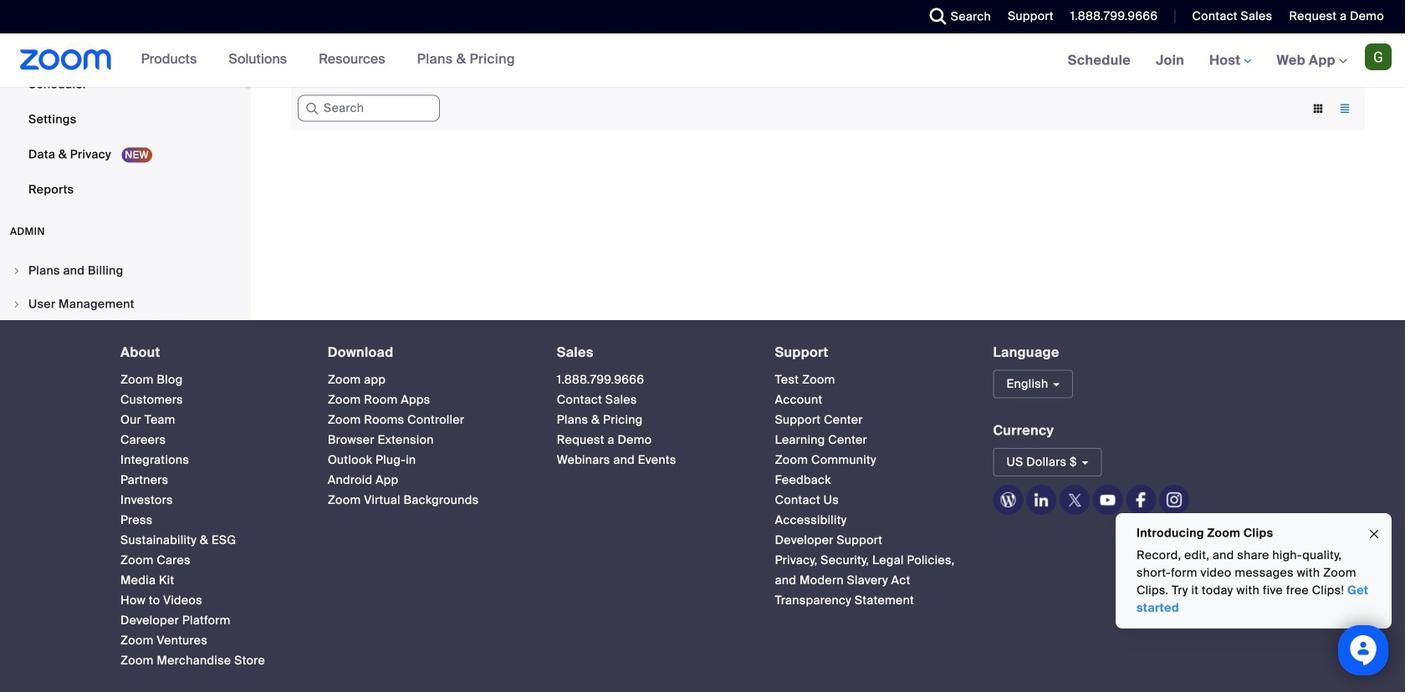 Task type: locate. For each thing, give the bounding box(es) containing it.
banner
[[0, 33, 1406, 88]]

profile picture image
[[1366, 44, 1393, 70]]

right image
[[12, 266, 22, 276], [12, 300, 22, 310]]

2 heading from the left
[[328, 346, 527, 360]]

3 heading from the left
[[557, 346, 745, 360]]

close image
[[1368, 525, 1382, 545]]

0 vertical spatial menu item
[[0, 255, 246, 287]]

heading
[[121, 346, 298, 360], [328, 346, 527, 360], [557, 346, 745, 360], [775, 346, 964, 360]]

menu item
[[0, 255, 246, 287], [0, 289, 246, 321]]

admin menu menu
[[0, 255, 246, 490]]

4 heading from the left
[[775, 346, 964, 360]]

1 vertical spatial right image
[[12, 300, 22, 310]]

2 menu item from the top
[[0, 289, 246, 321]]

0 vertical spatial right image
[[12, 266, 22, 276]]

list mode, selected image
[[1332, 101, 1359, 116]]

grid mode, not selected image
[[1306, 101, 1332, 116]]

cell
[[415, 0, 669, 44], [669, 0, 788, 44], [295, 4, 308, 18], [949, 7, 1111, 13]]

1 vertical spatial menu item
[[0, 289, 246, 321]]



Task type: vqa. For each thing, say whether or not it's contained in the screenshot.
Personal Menu menu on the left of page
yes



Task type: describe. For each thing, give the bounding box(es) containing it.
personal menu menu
[[0, 0, 246, 208]]

product information navigation
[[129, 33, 528, 87]]

2 right image from the top
[[12, 300, 22, 310]]

1 right image from the top
[[12, 266, 22, 276]]

zoom logo image
[[20, 49, 112, 70]]

Search text field
[[298, 95, 440, 122]]

thumbnail of gary orlando 3/20/2024, 5:29:31 pm image
[[322, 0, 401, 32]]

meetings navigation
[[1056, 33, 1406, 88]]

1 menu item from the top
[[0, 255, 246, 287]]

1 heading from the left
[[121, 346, 298, 360]]



